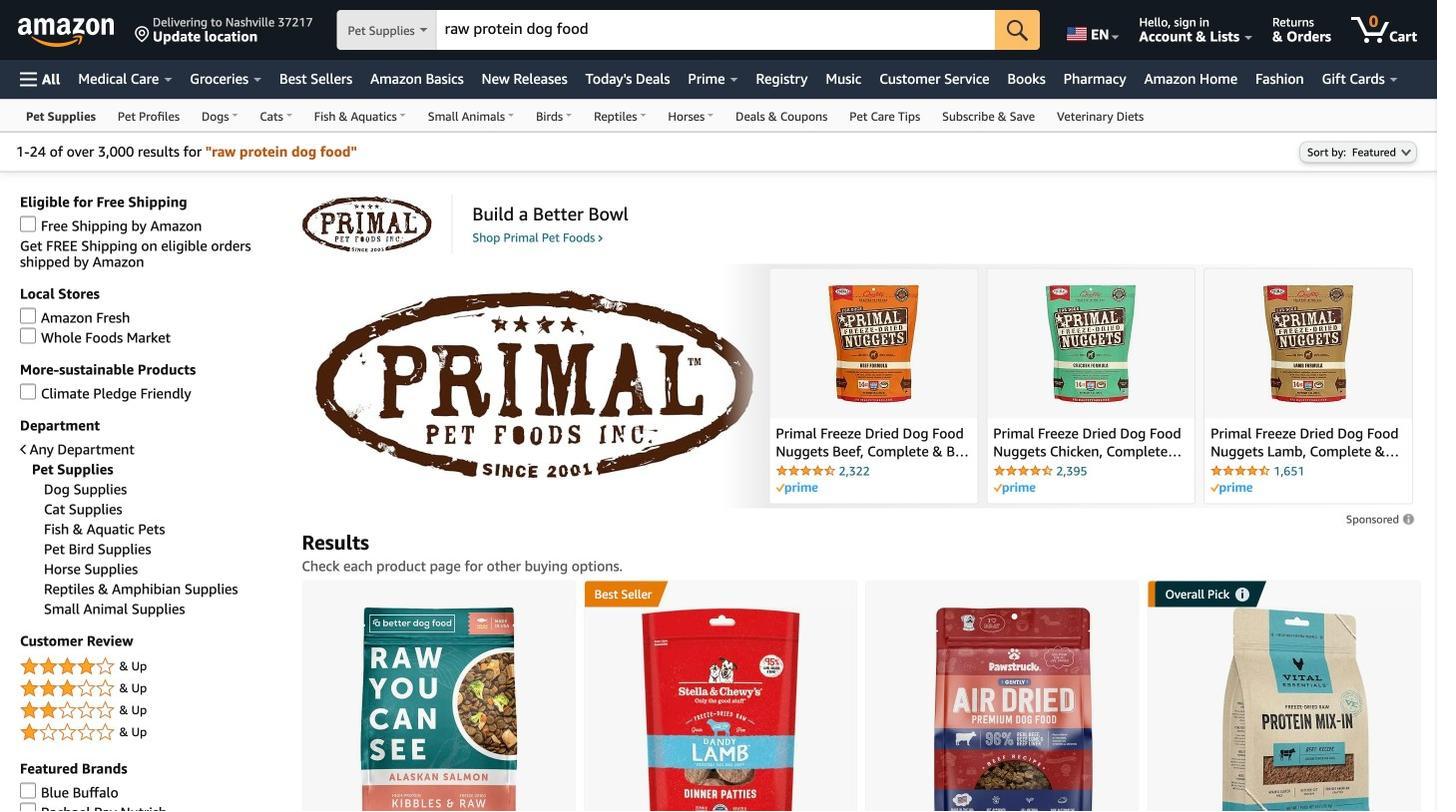 Task type: describe. For each thing, give the bounding box(es) containing it.
vital essentials freeze dried raw protein mix-in dog food topper, beef ground topper for dogs, 6 oz image
[[1198, 607, 1371, 811]]

sponsored ad - pawstruck all natural air dried dog food w/real beef - grain free, made in usa, non-gmo & vet recommended -... image
[[911, 607, 1094, 811]]

navigation navigation
[[0, 0, 1437, 132]]

3 checkbox image from the top
[[20, 328, 36, 344]]

none submit inside 'navigation' navigation
[[995, 10, 1040, 50]]

3 checkbox image from the top
[[20, 803, 36, 811]]

none search field inside 'navigation' navigation
[[337, 10, 1040, 52]]

amazon image
[[18, 18, 115, 48]]

eligible for prime. image
[[993, 482, 1035, 494]]

1 star & up element
[[20, 721, 282, 745]]



Task type: locate. For each thing, give the bounding box(es) containing it.
checkbox image
[[20, 216, 36, 232], [20, 308, 36, 324], [20, 328, 36, 344]]

sponsored ad - a better dog food | salmon dry dog food | raw you can see | high protein kibble + freeze dried raw dog food image
[[359, 607, 518, 811]]

group
[[585, 581, 658, 607]]

2 vertical spatial checkbox image
[[20, 803, 36, 811]]

None submit
[[995, 10, 1040, 50]]

2 checkbox image from the top
[[20, 783, 36, 799]]

eligible for prime. image
[[776, 482, 818, 494], [1211, 482, 1253, 494]]

checkbox image
[[20, 384, 36, 400], [20, 783, 36, 799], [20, 803, 36, 811]]

1 checkbox image from the top
[[20, 216, 36, 232]]

1 checkbox image from the top
[[20, 384, 36, 400]]

2 checkbox image from the top
[[20, 308, 36, 324]]

4 stars & up element
[[20, 655, 282, 679]]

None search field
[[337, 10, 1040, 52]]

1 vertical spatial checkbox image
[[20, 308, 36, 324]]

Search Amazon text field
[[437, 11, 995, 49]]

2 stars & up element
[[20, 699, 282, 723]]

0 vertical spatial checkbox image
[[20, 384, 36, 400]]

1 eligible for prime. image from the left
[[776, 482, 818, 494]]

2 vertical spatial checkbox image
[[20, 328, 36, 344]]

1 vertical spatial checkbox image
[[20, 783, 36, 799]]

2 eligible for prime. image from the left
[[1211, 482, 1253, 494]]

sponsored ad - stella & chewy's freeze dried raw dinner patties – grain free dog food, protein rich dandy lamb recipe – 14... image
[[641, 607, 800, 811]]

0 horizontal spatial eligible for prime. image
[[776, 482, 818, 494]]

dropdown image
[[1401, 148, 1411, 156]]

0 vertical spatial checkbox image
[[20, 216, 36, 232]]

1 horizontal spatial eligible for prime. image
[[1211, 482, 1253, 494]]

3 stars & up element
[[20, 677, 282, 701]]



Task type: vqa. For each thing, say whether or not it's contained in the screenshot.
1 Star & Up ELEMENT
yes



